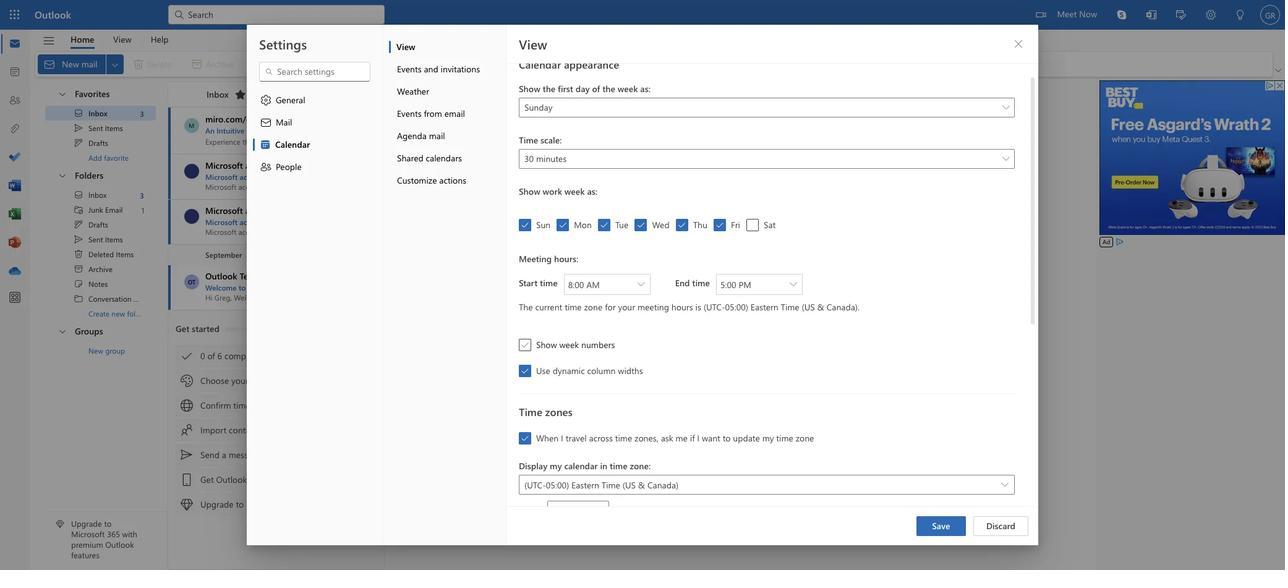 Task type: locate. For each thing, give the bounding box(es) containing it.
0 vertical spatial get
[[176, 323, 189, 335]]

time zones
[[519, 405, 573, 419]]

0 vertical spatial 
[[74, 108, 83, 118]]

time left zone​
[[776, 432, 793, 444]]

as: up the mon
[[587, 186, 598, 197]]

1 security from the top
[[268, 172, 294, 182]]

info
[[296, 172, 310, 182], [296, 217, 310, 227]]

upgrade to microsoft 365 with premium outlook features
[[71, 519, 137, 560]]

2 vertical spatial week
[[559, 339, 579, 351]]

 inside groups tree item
[[58, 326, 67, 336]]

group
[[105, 346, 125, 356]]

0 horizontal spatial 
[[637, 281, 645, 288]]

3
[[140, 109, 144, 118], [140, 190, 144, 200]]

1 horizontal spatial with
[[673, 366, 690, 377]]

2 info from the top
[[296, 217, 310, 227]]

outlook team image
[[184, 275, 199, 289]]

upgrade
[[200, 499, 234, 510], [71, 519, 102, 529]]

 button left groups
[[51, 321, 72, 341]]

microsoft account team microsoft account security info verification
[[205, 205, 349, 227]]

1  from the top
[[58, 89, 67, 99]]

the left first
[[543, 83, 556, 95]]

 inside favorites tree
[[74, 108, 83, 118]]

 left 0
[[181, 350, 193, 362]]

 left when
[[521, 434, 529, 443]]

0 horizontal spatial upgrade
[[71, 519, 102, 529]]

2 mt from the top
[[187, 212, 196, 221]]

1 vertical spatial 3
[[140, 190, 144, 200]]

qr
[[638, 366, 650, 377]]

0 horizontal spatial of
[[207, 350, 215, 362]]

sent up add
[[88, 123, 103, 133]]

your inside view tab panel
[[618, 301, 635, 313]]

the for scan
[[624, 366, 636, 377]]

1 vertical spatial with
[[122, 529, 137, 540]]

 button
[[231, 85, 250, 105]]

 left the folders
[[58, 170, 67, 180]]

0 vertical spatial with
[[673, 366, 690, 377]]

 for start time
[[637, 281, 645, 288]]

0 horizontal spatial new
[[112, 309, 125, 319]]

items
[[105, 123, 123, 133], [105, 234, 123, 244], [116, 249, 134, 259]]

to right want
[[723, 432, 731, 444]]

view left help
[[113, 33, 131, 45]]

favorite
[[104, 153, 129, 163]]

 for end time
[[790, 281, 797, 288]]

1 drafts from the top
[[88, 138, 108, 148]]

show up use
[[536, 339, 557, 351]]

show
[[519, 83, 540, 95], [519, 186, 540, 197], [536, 339, 557, 351]]

1
[[141, 205, 144, 215]]

 for wed
[[637, 221, 645, 229]]

 button
[[634, 275, 648, 294], [787, 275, 800, 294]]

1 vertical spatial time
[[781, 301, 800, 313]]

1 vertical spatial as:
[[587, 186, 598, 197]]

time left (us
[[781, 301, 800, 313]]

1 vertical spatial events
[[397, 108, 422, 119]]

 button for start time
[[634, 275, 648, 294]]

1  inbox from the top
[[74, 108, 107, 118]]

inbox left  button
[[207, 88, 229, 100]]

0 vertical spatial of
[[592, 83, 600, 95]]


[[265, 67, 273, 76]]

1 mt from the top
[[187, 167, 196, 176]]

0 vertical spatial 
[[74, 138, 83, 148]]

 right tue
[[637, 221, 645, 229]]

for
[[605, 301, 616, 313]]

1 sent from the top
[[88, 123, 103, 133]]

1 vertical spatial select a conversation checkbox
[[183, 208, 205, 225]]

0 horizontal spatial view button
[[104, 30, 141, 49]]

1 vertical spatial 
[[74, 220, 83, 229]]


[[58, 89, 67, 99], [58, 170, 67, 180], [58, 326, 67, 336]]

show week numbers
[[536, 339, 615, 351]]

save button
[[917, 516, 966, 536]]

mt down microsoft account team icon on the left top of the page
[[187, 212, 196, 221]]

scan the qr code with your phone camera to download outlook mobile
[[603, 366, 879, 377]]

2  button from the left
[[787, 275, 800, 294]]

to right "premium features" 'image'
[[104, 519, 112, 529]]

 for fri
[[716, 221, 724, 229]]

drafts inside  drafts  sent items  deleted items  archive  notes  conversation history
[[88, 220, 108, 229]]

tree item up archive
[[45, 247, 156, 262]]

tree item containing 
[[45, 291, 157, 306]]

 for favorites
[[58, 89, 67, 99]]

1 vertical spatial 
[[74, 190, 83, 200]]

 button inside groups tree item
[[51, 321, 72, 341]]

events for events from email
[[397, 108, 422, 119]]

team inside microsoft account team microsoft account security info was added
[[279, 160, 299, 171]]


[[74, 138, 83, 148], [74, 220, 83, 229]]

11 tree item from the top
[[45, 291, 157, 306]]

items up 'deleted'
[[105, 234, 123, 244]]

tree item up add
[[45, 135, 156, 150]]

weather button
[[389, 80, 506, 103]]

0 horizontal spatial get
[[176, 323, 189, 335]]

1 vertical spatial mobile
[[249, 474, 276, 486]]

view up mark
[[519, 35, 547, 53]]

drafts inside  sent items  drafts
[[88, 138, 108, 148]]

calendar for calendar appearance
[[519, 58, 561, 71]]

0 vertical spatial upgrade
[[200, 499, 234, 510]]

2  button from the top
[[51, 165, 72, 186]]

to inside time zones element
[[723, 432, 731, 444]]

mt up microsoft account team image
[[187, 167, 196, 176]]

0 vertical spatial select a conversation checkbox
[[183, 163, 205, 180]]

3 down favorites tree item on the left top of the page
[[140, 109, 144, 118]]

1 vertical spatial my
[[550, 460, 562, 472]]

tree item up create
[[45, 291, 157, 306]]

as: down "tags" group
[[640, 83, 651, 95]]

1 vertical spatial of
[[207, 350, 215, 362]]

across
[[589, 432, 613, 444]]

4 tree item from the top
[[45, 187, 156, 202]]

calendar
[[564, 460, 598, 472]]

new down conversation
[[112, 309, 125, 319]]

1 vertical spatial info
[[296, 217, 310, 227]]

outlook.com
[[281, 283, 325, 293]]

1 vertical spatial security
[[268, 217, 294, 227]]

3  button from the top
[[51, 321, 72, 341]]

3 up 1
[[140, 190, 144, 200]]

1 horizontal spatial i
[[697, 432, 700, 444]]

view inside tab panel
[[519, 35, 547, 53]]

info inside microsoft account team microsoft account security info verification
[[296, 217, 310, 227]]

security inside microsoft account team microsoft account security info was added
[[268, 172, 294, 182]]

if
[[690, 432, 695, 444]]

 inside the folders tree item
[[58, 170, 67, 180]]

 right 'end time' text field
[[790, 281, 797, 288]]

agenda mail button
[[389, 125, 506, 147]]

2 select a conversation checkbox from the top
[[183, 208, 205, 225]]

current
[[535, 301, 562, 313]]

tree
[[45, 187, 157, 321]]

0 vertical spatial 365
[[285, 499, 299, 510]]

people image
[[9, 95, 21, 107]]

calendar image
[[9, 66, 21, 79]]

tree item
[[45, 106, 156, 121], [45, 121, 156, 135], [45, 135, 156, 150], [45, 187, 156, 202], [45, 202, 156, 217], [45, 217, 156, 232], [45, 232, 156, 247], [45, 247, 156, 262], [45, 262, 156, 276], [45, 276, 156, 291], [45, 291, 157, 306]]

security left verification
[[268, 217, 294, 227]]

document
[[0, 0, 1285, 570]]

0 vertical spatial  button
[[51, 83, 72, 104]]

mt for microsoft account team microsoft account security info verification
[[187, 212, 196, 221]]

customize actions
[[397, 174, 466, 186]]

new
[[265, 283, 279, 293], [112, 309, 125, 319]]

2 vertical spatial time
[[519, 405, 542, 419]]

items right 'deleted'
[[116, 249, 134, 259]]

 left use
[[521, 367, 529, 375]]

zone left for
[[584, 301, 603, 313]]

0 vertical spatial items
[[105, 123, 123, 133]]

mail
[[429, 130, 445, 142]]

mt for microsoft account team microsoft account security info was added
[[187, 167, 196, 176]]

security
[[268, 172, 294, 182], [268, 217, 294, 227]]

0 horizontal spatial my
[[550, 460, 562, 472]]

0 vertical spatial new
[[265, 283, 279, 293]]

events and invitations button
[[389, 58, 506, 80]]

1  from the top
[[74, 123, 83, 133]]

&
[[817, 301, 824, 313]]

1 vertical spatial calendar
[[275, 139, 310, 150]]

2 vertical spatial inbox
[[88, 190, 107, 200]]

calendar
[[519, 58, 561, 71], [275, 139, 310, 150]]

tree item up  junk email on the top left
[[45, 187, 156, 202]]

365 inside message list no conversations selected list box
[[285, 499, 299, 510]]

info for microsoft account team microsoft account security info was added
[[296, 172, 310, 182]]

security down  at left top
[[268, 172, 294, 182]]

the left qr
[[624, 366, 636, 377]]

1 horizontal spatial the
[[603, 83, 615, 95]]

0 vertical spatial 
[[74, 123, 83, 133]]

people
[[276, 161, 302, 173]]

1 horizontal spatial 365
[[285, 499, 299, 510]]

Label: text field
[[548, 502, 608, 520]]

calendar down view heading
[[519, 58, 561, 71]]

1 vertical spatial inbox
[[88, 108, 107, 118]]

0 vertical spatial team
[[279, 160, 299, 171]]

sent up 'deleted'
[[88, 234, 103, 244]]

info left was
[[296, 172, 310, 182]]

meeting
[[519, 253, 552, 265]]

Select a conversation checkbox
[[183, 163, 205, 180], [183, 208, 205, 225]]

calendar inside view tab panel
[[519, 58, 561, 71]]

security inside microsoft account team microsoft account security info verification
[[268, 217, 294, 227]]

1 info from the top
[[296, 172, 310, 182]]

scan
[[603, 366, 621, 377]]

of inside message list no conversations selected list box
[[207, 350, 215, 362]]

0 vertical spatial show
[[519, 83, 540, 95]]

week up 'dynamic'
[[559, 339, 579, 351]]

travel
[[566, 432, 587, 444]]

history
[[133, 294, 157, 304]]

events inside "events from email" button
[[397, 108, 422, 119]]

1 vertical spatial zone
[[253, 400, 271, 411]]

outlook down send a message
[[216, 474, 247, 486]]

set your advertising preferences image
[[1115, 237, 1125, 247]]

0 vertical spatial drafts
[[88, 138, 108, 148]]

tree item down 'favorites'
[[45, 106, 156, 121]]

time
[[519, 134, 538, 146], [781, 301, 800, 313], [519, 405, 542, 419]]

zone inside message list no conversations selected list box
[[253, 400, 271, 411]]

3  from the top
[[58, 326, 67, 336]]

files image
[[9, 123, 21, 135]]

new left outlook.com on the left of the page
[[265, 283, 279, 293]]

when
[[536, 432, 559, 444]]

view button up events and invitations
[[389, 36, 506, 58]]

2 3 from the top
[[140, 190, 144, 200]]

1 horizontal spatial new
[[265, 283, 279, 293]]

my
[[762, 432, 774, 444], [550, 460, 562, 472]]

1 vertical spatial 365
[[107, 529, 120, 540]]

outlook inside banner
[[35, 8, 71, 21]]

team right 
[[279, 160, 299, 171]]

team inside microsoft account team microsoft account security info verification
[[279, 205, 299, 216]]

 left groups
[[58, 326, 67, 336]]

of right 0
[[207, 350, 215, 362]]

application
[[0, 0, 1285, 570]]

mobile
[[852, 366, 879, 377], [249, 474, 276, 486]]

show for show week numbers
[[536, 339, 557, 351]]

5 tree item from the top
[[45, 202, 156, 217]]

 inside  sent items  drafts
[[74, 138, 83, 148]]

1 horizontal spatial upgrade
[[200, 499, 234, 510]]

agenda
[[397, 130, 427, 142]]

 button inside favorites tree item
[[51, 83, 72, 104]]

get started
[[176, 323, 220, 335]]

as
[[551, 58, 559, 70]]

of right day at the left top of the page
[[592, 83, 600, 95]]

show left 'work'
[[519, 186, 540, 197]]

2  from the top
[[74, 220, 83, 229]]

1 vertical spatial  inbox
[[74, 190, 107, 200]]

mt inside microsoft account team image
[[187, 212, 196, 221]]

i
[[561, 432, 563, 444], [697, 432, 700, 444]]

0 vertical spatial 3
[[140, 109, 144, 118]]

 for groups
[[58, 326, 67, 336]]

0 vertical spatial my
[[762, 432, 774, 444]]

view button left the help button
[[104, 30, 141, 49]]

of inside view tab panel
[[592, 83, 600, 95]]

mail image
[[9, 38, 21, 50]]

1 horizontal spatial get
[[200, 474, 214, 486]]

0 vertical spatial time
[[519, 134, 538, 146]]

 down the
[[521, 341, 529, 349]]

inbox
[[207, 88, 229, 100], [88, 108, 107, 118], [88, 190, 107, 200]]

week
[[618, 83, 638, 95], [565, 186, 585, 197], [559, 339, 579, 351]]

Display my calendar in time zone: text field
[[525, 475, 995, 495]]

my right update
[[762, 432, 774, 444]]

2 vertical spatial 
[[58, 326, 67, 336]]

1 horizontal spatial  button
[[787, 275, 800, 294]]

mt inside microsoft account team icon
[[187, 167, 196, 176]]

0 vertical spatial mobile
[[852, 366, 879, 377]]

0 vertical spatial as:
[[640, 83, 651, 95]]

2 security from the top
[[268, 217, 294, 227]]

 up meeting
[[637, 281, 645, 288]]

microsoft account team microsoft account security info was added
[[205, 160, 348, 182]]

 inbox down 'favorites'
[[74, 108, 107, 118]]

with right premium
[[122, 529, 137, 540]]

sat
[[764, 219, 776, 231]]

1  button from the top
[[51, 83, 72, 104]]

 for sun
[[521, 221, 529, 229]]

zones
[[545, 405, 573, 419]]

1 events from the top
[[397, 63, 422, 75]]

your down team
[[248, 283, 263, 293]]

2 tree item from the top
[[45, 121, 156, 135]]

1 vertical spatial new
[[112, 309, 125, 319]]

 inside  drafts  sent items  deleted items  archive  notes  conversation history
[[74, 234, 83, 244]]

inbox inside tree
[[88, 190, 107, 200]]

 button left the folders
[[51, 165, 72, 186]]

to do image
[[9, 152, 21, 164]]

favorites tree item
[[45, 83, 156, 106]]

the current time zone for your meeting hours is (utc-05:00) eastern time (us & canada).
[[519, 301, 860, 313]]

1 vertical spatial sent
[[88, 234, 103, 244]]

new inside tree item
[[112, 309, 125, 319]]


[[74, 205, 83, 215]]

create new folder
[[88, 309, 146, 319]]

with inside upgrade to microsoft 365 with premium outlook features
[[122, 529, 137, 540]]

inbox inside favorites tree
[[88, 108, 107, 118]]

week right 'work'
[[565, 186, 585, 197]]

 left sun
[[521, 221, 529, 229]]


[[181, 375, 193, 387]]

1 horizontal spatial calendar
[[519, 58, 561, 71]]

0 horizontal spatial 365
[[107, 529, 120, 540]]

 for use dynamic column widths
[[521, 367, 529, 375]]

security for microsoft account team microsoft account security info verification
[[268, 217, 294, 227]]

7 tree item from the top
[[45, 232, 156, 247]]

get right 
[[200, 474, 214, 486]]

with right code
[[673, 366, 690, 377]]

calendar inside the settings tab list
[[275, 139, 310, 150]]

2  from the top
[[74, 234, 83, 244]]

view up events and invitations
[[396, 41, 415, 53]]

sent
[[88, 123, 103, 133], [88, 234, 103, 244]]

2 vertical spatial show
[[536, 339, 557, 351]]

1 horizontal spatial 
[[790, 281, 797, 288]]

1 vertical spatial 
[[74, 234, 83, 244]]

events inside "events and invitations" button
[[397, 63, 422, 75]]

zone​
[[796, 432, 814, 444]]

10 tree item from the top
[[45, 276, 156, 291]]

to down get outlook mobile
[[236, 499, 244, 510]]

onedrive image
[[9, 265, 21, 278]]

 down 
[[74, 220, 83, 229]]

0 vertical spatial security
[[268, 172, 294, 182]]

tree item up 'deleted'
[[45, 232, 156, 247]]

to right camera on the right bottom of page
[[769, 366, 776, 377]]

2 team from the top
[[279, 205, 299, 216]]

 junk email
[[74, 205, 123, 215]]

 button inside the folders tree item
[[51, 165, 72, 186]]

1 3 from the top
[[140, 109, 144, 118]]

 inside favorites tree item
[[58, 89, 67, 99]]

tree item containing 
[[45, 276, 156, 291]]

favorites tree
[[45, 79, 156, 165]]

get left started
[[176, 323, 189, 335]]

mon
[[574, 219, 592, 231]]

 for folders
[[58, 170, 67, 180]]

0 horizontal spatial view
[[113, 33, 131, 45]]

1 vertical spatial  button
[[51, 165, 72, 186]]

time scale:
[[519, 134, 562, 146]]

1  from the top
[[74, 138, 83, 148]]

tree item containing 
[[45, 202, 156, 217]]

upgrade for upgrade to microsoft 365
[[200, 499, 234, 510]]

drafts
[[88, 138, 108, 148], [88, 220, 108, 229]]

1 team from the top
[[279, 160, 299, 171]]

is
[[696, 301, 701, 313]]

0 vertical spatial events
[[397, 63, 422, 75]]

notes
[[88, 279, 108, 289]]

2 horizontal spatial view
[[519, 35, 547, 53]]

0 horizontal spatial the
[[543, 83, 556, 95]]

left-rail-appbar navigation
[[2, 30, 27, 286]]

0 horizontal spatial i
[[561, 432, 563, 444]]

shared
[[397, 152, 424, 164]]

1 horizontal spatial mobile
[[852, 366, 879, 377]]

powerpoint image
[[9, 237, 21, 249]]


[[181, 499, 193, 511]]

1 vertical spatial items
[[105, 234, 123, 244]]

groups tree item
[[45, 321, 156, 343]]

items up favorite
[[105, 123, 123, 133]]

6 tree item from the top
[[45, 217, 156, 232]]

select a conversation checkbox down microsoft account team icon on the left top of the page
[[183, 208, 205, 225]]

 inbox up junk at the left top of page
[[74, 190, 107, 200]]

1 vertical spatial show
[[519, 186, 540, 197]]


[[260, 94, 272, 106]]

 inside message list no conversations selected list box
[[181, 350, 193, 362]]

tags group
[[497, 52, 877, 77]]

2 vertical spatial  button
[[51, 321, 72, 341]]

select a conversation checkbox for microsoft account team microsoft account security info was added
[[183, 163, 205, 180]]

get for get started
[[176, 323, 189, 335]]

365
[[285, 499, 299, 510], [107, 529, 120, 540]]

tree item down the folders tree item
[[45, 202, 156, 217]]

i left travel
[[561, 432, 563, 444]]

drafts up add favorite tree item on the top left of the page
[[88, 138, 108, 148]]

tree item down  junk email on the top left
[[45, 217, 156, 232]]

 up the 
[[74, 234, 83, 244]]

outlook inside "outlook team welcome to your new outlook.com account"
[[205, 270, 237, 282]]

365 inside upgrade to microsoft 365 with premium outlook features
[[107, 529, 120, 540]]

your right for
[[618, 301, 635, 313]]

upgrade inside message list no conversations selected list box
[[200, 499, 234, 510]]

account inside "outlook team welcome to your new outlook.com account"
[[327, 283, 354, 293]]

info for microsoft account team microsoft account security info verification
[[296, 217, 310, 227]]

upgrade inside upgrade to microsoft 365 with premium outlook features
[[71, 519, 102, 529]]

1 vertical spatial 
[[58, 170, 67, 180]]

the right day at the left top of the page
[[603, 83, 615, 95]]

0 vertical spatial zone
[[584, 301, 603, 313]]

9 tree item from the top
[[45, 262, 156, 276]]

inbox up  junk email on the top left
[[88, 190, 107, 200]]

1 horizontal spatial zone
[[584, 301, 603, 313]]

microsoft account team image
[[184, 164, 199, 179]]

Start time text field
[[564, 275, 634, 294]]

 inside time zones element
[[521, 434, 529, 443]]

8 tree item from the top
[[45, 247, 156, 262]]

1  button from the left
[[634, 275, 648, 294]]

info inside microsoft account team microsoft account security info was added
[[296, 172, 310, 182]]

i right the if
[[697, 432, 700, 444]]

message list section
[[168, 79, 395, 570]]

1 select a conversation checkbox from the top
[[183, 163, 205, 180]]

time
[[540, 277, 558, 289], [692, 277, 710, 289], [565, 301, 582, 313], [233, 400, 250, 411], [615, 432, 632, 444], [776, 432, 793, 444], [610, 460, 628, 472]]

canada).
[[827, 301, 860, 313]]

Search settings search field
[[273, 66, 358, 78]]

365 for upgrade to microsoft 365
[[285, 499, 299, 510]]

 right sun
[[559, 221, 567, 229]]

 left fri
[[716, 221, 724, 229]]

create new folder tree item
[[45, 306, 156, 321]]

get for get outlook mobile
[[200, 474, 214, 486]]

zone down look
[[253, 400, 271, 411]]

 left 'favorites'
[[58, 89, 67, 99]]

folders tree item
[[45, 165, 156, 187]]

0 vertical spatial mt
[[187, 167, 196, 176]]

0 horizontal spatial as:
[[587, 186, 598, 197]]

1 vertical spatial get
[[200, 474, 214, 486]]

2  from the left
[[790, 281, 797, 288]]

0 horizontal spatial  button
[[634, 275, 648, 294]]

2 events from the top
[[397, 108, 422, 119]]

zones,
[[635, 432, 659, 444]]

show for show the first day of the week as:
[[519, 83, 540, 95]]

1  from the top
[[74, 108, 83, 118]]

2 horizontal spatial the
[[624, 366, 636, 377]]

calendar down tool
[[275, 139, 310, 150]]

drafts down  junk email on the top left
[[88, 220, 108, 229]]

0 horizontal spatial mobile
[[249, 474, 276, 486]]

day
[[576, 83, 590, 95]]

my right display
[[550, 460, 562, 472]]

events for events and invitations
[[397, 63, 422, 75]]

0 vertical spatial sent
[[88, 123, 103, 133]]

team down microsoft account team microsoft account security info was added
[[279, 205, 299, 216]]

time left zones in the left of the page
[[519, 405, 542, 419]]

1  from the left
[[637, 281, 645, 288]]

2 sent from the top
[[88, 234, 103, 244]]

time right start
[[540, 277, 558, 289]]

 button left 'favorites'
[[51, 83, 72, 104]]

tree item up add favorite tree item on the top left of the page
[[45, 121, 156, 135]]

2  from the top
[[74, 190, 83, 200]]

tab list
[[61, 30, 178, 49]]


[[74, 249, 83, 259]]

0 vertical spatial calendar
[[519, 58, 561, 71]]

1 vertical spatial mt
[[187, 212, 196, 221]]


[[637, 281, 645, 288], [790, 281, 797, 288]]

start
[[519, 277, 538, 289]]

 up 
[[74, 190, 83, 200]]

the
[[519, 301, 533, 313]]

home button
[[61, 30, 104, 49]]

time for time zones
[[519, 405, 542, 419]]

help button
[[141, 30, 178, 49]]

1 vertical spatial team
[[279, 205, 299, 216]]

0 horizontal spatial zone
[[253, 400, 271, 411]]

info left verification
[[296, 217, 310, 227]]

2  from the top
[[58, 170, 67, 180]]

features
[[71, 550, 100, 560]]

 button for folders
[[51, 165, 72, 186]]

time up contacts
[[233, 400, 250, 411]]

2 drafts from the top
[[88, 220, 108, 229]]

1 vertical spatial drafts
[[88, 220, 108, 229]]

0 horizontal spatial with
[[122, 529, 137, 540]]

excel image
[[9, 208, 21, 221]]

tree item down archive
[[45, 276, 156, 291]]

1 horizontal spatial of
[[592, 83, 600, 95]]

events up "agenda"
[[397, 108, 422, 119]]

365 for upgrade to microsoft 365 with premium outlook features
[[107, 529, 120, 540]]

dialog
[[0, 0, 1285, 570]]

update
[[733, 432, 760, 444]]

1 horizontal spatial my
[[762, 432, 774, 444]]

 up add favorite tree item on the top left of the page
[[74, 138, 83, 148]]

0 vertical spatial 
[[58, 89, 67, 99]]

 left thu
[[678, 221, 686, 229]]

 down 'favorites'
[[74, 108, 83, 118]]

all
[[540, 58, 549, 70]]

0 horizontal spatial calendar
[[275, 139, 310, 150]]

view heading
[[519, 35, 547, 53]]



Task type: vqa. For each thing, say whether or not it's contained in the screenshot.


Task type: describe. For each thing, give the bounding box(es) containing it.
me
[[676, 432, 688, 444]]

new group tree item
[[45, 343, 156, 358]]

fri
[[731, 219, 740, 231]]

 for thu
[[678, 221, 686, 229]]


[[181, 424, 193, 437]]

camera
[[738, 366, 766, 377]]

shared calendars button
[[389, 147, 506, 169]]

settings
[[259, 35, 307, 53]]


[[260, 161, 272, 173]]

widths
[[618, 365, 643, 377]]

time right current
[[565, 301, 582, 313]]

was
[[312, 172, 324, 182]]

sent inside  drafts  sent items  deleted items  archive  notes  conversation history
[[88, 234, 103, 244]]

mobile inside message list no conversations selected list box
[[249, 474, 276, 486]]

view tab panel
[[507, 25, 1038, 570]]

miro.com/collaboration image
[[184, 118, 199, 133]]

application containing settings
[[0, 0, 1285, 570]]

zone:
[[630, 460, 651, 472]]

get outlook mobile
[[200, 474, 276, 486]]

want
[[702, 432, 720, 444]]

archive
[[88, 264, 113, 274]]


[[1014, 39, 1024, 49]]

 heading
[[191, 82, 250, 107]]

calendars
[[426, 152, 462, 164]]

tree item containing 
[[45, 262, 156, 276]]

time right end
[[692, 277, 710, 289]]

events from email
[[397, 108, 465, 119]]

meet
[[1057, 8, 1077, 20]]

sunday
[[525, 101, 553, 113]]

ad
[[1103, 238, 1110, 246]]

 button for groups
[[51, 321, 72, 341]]

document containing settings
[[0, 0, 1285, 570]]

the for show
[[543, 83, 556, 95]]

to inside upgrade to microsoft 365 with premium outlook features
[[104, 519, 112, 529]]

your left look
[[231, 375, 249, 387]]

together
[[365, 126, 395, 135]]

microsoft inside upgrade to microsoft 365 with premium outlook features
[[71, 529, 105, 540]]

favorites
[[75, 88, 110, 100]]

tree containing 
[[45, 187, 157, 321]]

security for microsoft account team microsoft account security info was added
[[268, 172, 294, 182]]

outlook banner
[[0, 0, 1285, 30]]


[[234, 88, 247, 101]]

email
[[444, 108, 465, 119]]

team for microsoft account team microsoft account security info verification
[[279, 205, 299, 216]]


[[181, 400, 193, 412]]

time for time scale:
[[519, 134, 538, 146]]

2 i from the left
[[697, 432, 700, 444]]

team for microsoft account team microsoft account security info was added
[[279, 160, 299, 171]]

customize
[[397, 174, 437, 186]]

groups
[[75, 325, 103, 337]]

 for tue
[[600, 221, 609, 229]]

calendar appearance
[[519, 58, 619, 71]]

 for show week numbers
[[521, 341, 529, 349]]

new inside "outlook team welcome to your new outlook.com account"
[[265, 283, 279, 293]]

time zones element
[[519, 427, 1015, 570]]

meeting hours:
[[519, 253, 579, 265]]

invitations
[[441, 63, 480, 75]]

your left phone
[[692, 366, 709, 377]]

 button for end time
[[787, 275, 800, 294]]

sent inside  sent items  drafts
[[88, 123, 103, 133]]

time right "in"
[[610, 460, 628, 472]]

with for 365
[[122, 529, 137, 540]]

microsoft account team image
[[184, 209, 199, 224]]

1 horizontal spatial view
[[396, 41, 415, 53]]

agenda mail
[[397, 130, 445, 142]]

settings tab list
[[247, 25, 383, 546]]

0
[[200, 350, 205, 362]]

 inbox inside favorites tree
[[74, 108, 107, 118]]

premium
[[71, 539, 103, 550]]

conversation
[[88, 294, 131, 304]]

junk
[[88, 205, 103, 215]]

dialog containing settings
[[0, 0, 1285, 570]]

6
[[217, 350, 222, 362]]

Select a conversation checkbox
[[183, 273, 205, 291]]

to inside "outlook team welcome to your new outlook.com account"
[[239, 283, 246, 293]]

Time scale: 30 minutes field
[[519, 149, 1015, 169]]

code
[[652, 366, 671, 377]]

your inside "outlook team welcome to your new outlook.com account"
[[248, 283, 263, 293]]

first
[[558, 83, 573, 95]]

home
[[71, 33, 94, 45]]

 inside tree
[[74, 190, 83, 200]]

premium features image
[[56, 520, 64, 529]]

 drafts  sent items  deleted items  archive  notes  conversation history
[[74, 220, 157, 304]]

move & delete group
[[38, 52, 420, 77]]

calendar for calendar
[[275, 139, 310, 150]]

tree item containing 
[[45, 247, 156, 262]]

items inside  sent items  drafts
[[105, 123, 123, 133]]

3 inside favorites tree
[[140, 109, 144, 118]]

help
[[151, 33, 169, 45]]

intuitive
[[217, 126, 244, 135]]

-
[[304, 126, 307, 135]]

start time
[[519, 277, 558, 289]]

 button for favorites
[[51, 83, 72, 104]]

new
[[88, 346, 103, 356]]

end time
[[675, 277, 710, 289]]

inbox inside inbox 
[[207, 88, 229, 100]]

0 vertical spatial week
[[618, 83, 638, 95]]

select a conversation checkbox for microsoft account team microsoft account security info verification
[[183, 208, 205, 225]]

outlook inside upgrade to microsoft 365 with premium outlook features
[[105, 539, 134, 550]]

tab list containing home
[[61, 30, 178, 49]]

 for when i travel across time zones, ask me if i want to update my time zone​
[[521, 434, 529, 443]]

30 minutes
[[525, 153, 567, 165]]

Show the first day of the week as: field
[[519, 98, 1015, 118]]

email
[[105, 205, 123, 215]]

import
[[200, 424, 227, 436]]

new group
[[88, 346, 125, 356]]

2 vertical spatial items
[[116, 249, 134, 259]]

 inside  sent items  drafts
[[74, 123, 83, 133]]

 inside  drafts  sent items  deleted items  archive  notes  conversation history
[[74, 220, 83, 229]]

with for code
[[673, 366, 690, 377]]

robust
[[262, 126, 286, 135]]

miro.com/collaboration
[[205, 113, 298, 125]]

1 horizontal spatial view button
[[389, 36, 506, 58]]

upgrade for upgrade to microsoft 365 with premium outlook features
[[71, 519, 102, 529]]

teams
[[342, 126, 363, 135]]

show for show work week as:
[[519, 186, 540, 197]]

0 of 6 complete
[[200, 350, 260, 362]]

outlook right download at the right bottom of page
[[819, 366, 850, 377]]

download
[[779, 366, 817, 377]]

save
[[932, 520, 950, 532]]

word image
[[9, 180, 21, 192]]

End time text field
[[717, 275, 787, 294]]

look
[[251, 375, 267, 387]]

3 inside tree
[[140, 190, 144, 200]]

use
[[536, 365, 550, 377]]

bring
[[322, 126, 340, 135]]

events and invitations
[[397, 63, 480, 75]]

 for 0 of 6 complete
[[181, 350, 193, 362]]

1 tree item from the top
[[45, 106, 156, 121]]

add favorite
[[88, 153, 129, 163]]

hours
[[672, 301, 693, 313]]

wed
[[652, 219, 670, 231]]

3 tree item from the top
[[45, 135, 156, 150]]

eastern
[[751, 301, 779, 313]]

phone
[[711, 366, 736, 377]]

and
[[424, 63, 438, 75]]

meeting
[[638, 301, 669, 313]]

show the first day of the week as:
[[519, 83, 651, 95]]


[[259, 139, 272, 151]]

message
[[229, 449, 262, 461]]

more apps image
[[9, 292, 21, 304]]

 for mon
[[559, 221, 567, 229]]

1 i from the left
[[561, 432, 563, 444]]

confirm
[[200, 400, 231, 411]]

zone inside view tab panel
[[584, 301, 603, 313]]

2  inbox from the top
[[74, 190, 107, 200]]

mark
[[518, 58, 538, 70]]

tue
[[615, 219, 629, 231]]

05:00)
[[725, 301, 748, 313]]

welcome
[[205, 283, 237, 293]]

hours:
[[554, 253, 579, 265]]

message list no conversations selected list box
[[168, 108, 395, 570]]

settings heading
[[259, 35, 307, 53]]

an intuitive and robust tool - we bring teams together
[[205, 126, 395, 135]]

1 vertical spatial week
[[565, 186, 585, 197]]

discard button
[[973, 516, 1029, 536]]

30
[[525, 153, 534, 165]]

read
[[561, 58, 578, 70]]

add favorite tree item
[[45, 150, 156, 165]]

time inside message list no conversations selected list box
[[233, 400, 250, 411]]


[[42, 34, 55, 47]]

time right across
[[615, 432, 632, 444]]

choose
[[200, 375, 229, 387]]



